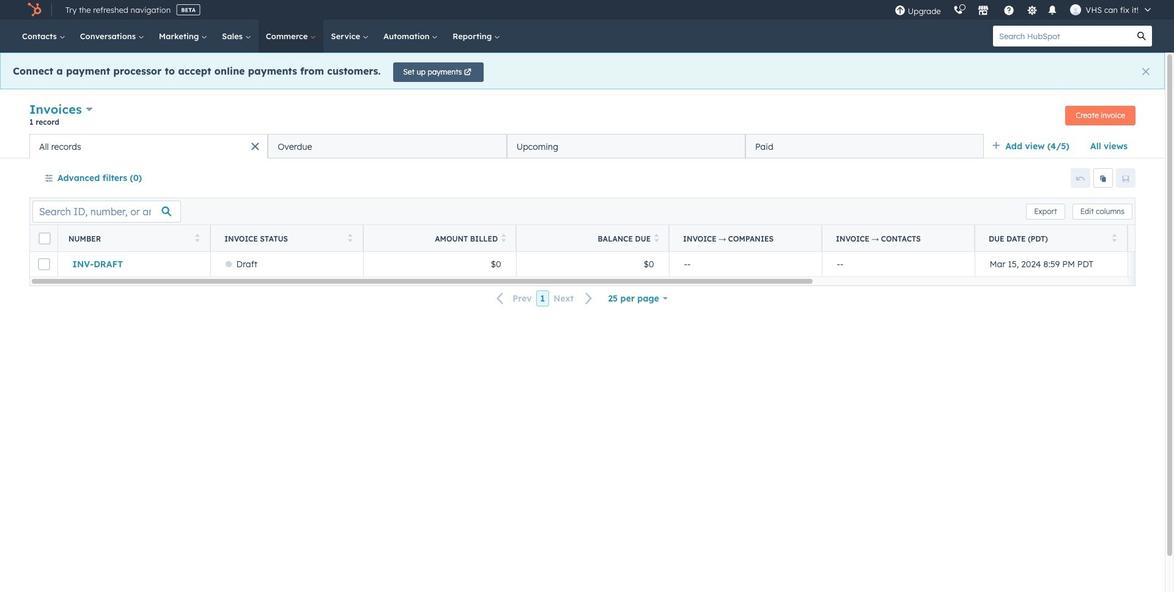 Task type: locate. For each thing, give the bounding box(es) containing it.
press to sort. image
[[1113, 233, 1117, 242]]

3 press to sort. image from the left
[[502, 233, 507, 242]]

press to sort. image for 1st press to sort. element
[[195, 233, 199, 242]]

alert
[[0, 53, 1166, 89]]

2 press to sort. element from the left
[[348, 233, 352, 244]]

banner
[[29, 100, 1136, 134]]

press to sort. image for 4th press to sort. element from left
[[655, 233, 660, 242]]

2 press to sort. image from the left
[[348, 233, 352, 242]]

1 press to sort. image from the left
[[195, 233, 199, 242]]

4 press to sort. image from the left
[[655, 233, 660, 242]]

press to sort. image
[[195, 233, 199, 242], [348, 233, 352, 242], [502, 233, 507, 242], [655, 233, 660, 242]]

press to sort. image for 3rd press to sort. element from left
[[502, 233, 507, 242]]

Search ID, number, or amount billed search field
[[32, 200, 181, 222]]

column header
[[669, 225, 823, 252], [822, 225, 976, 252]]

2 column header from the left
[[822, 225, 976, 252]]

menu
[[889, 0, 1160, 20]]

close image
[[1143, 68, 1150, 75]]

1 press to sort. element from the left
[[195, 233, 199, 244]]

press to sort. element
[[195, 233, 199, 244], [348, 233, 352, 244], [502, 233, 507, 244], [655, 233, 660, 244], [1113, 233, 1117, 244]]

1 column header from the left
[[669, 225, 823, 252]]



Task type: vqa. For each thing, say whether or not it's contained in the screenshot.
MARKETPLACES icon
yes



Task type: describe. For each thing, give the bounding box(es) containing it.
3 press to sort. element from the left
[[502, 233, 507, 244]]

jer mill image
[[1071, 4, 1082, 15]]

Search HubSpot search field
[[994, 26, 1132, 47]]

press to sort. image for 4th press to sort. element from right
[[348, 233, 352, 242]]

4 press to sort. element from the left
[[655, 233, 660, 244]]

marketplaces image
[[978, 6, 989, 17]]

5 press to sort. element from the left
[[1113, 233, 1117, 244]]

pagination navigation
[[490, 291, 601, 307]]



